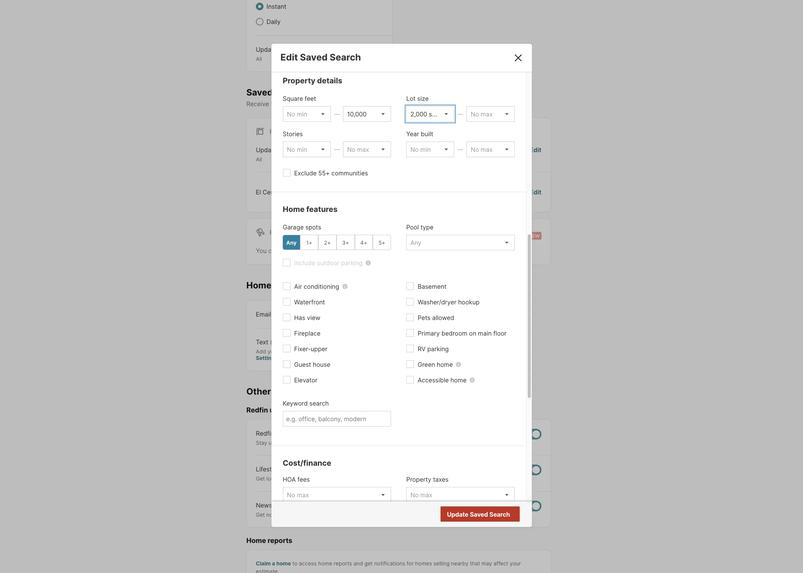 Task type: locate. For each thing, give the bounding box(es) containing it.
1 vertical spatial update types all
[[256, 146, 295, 163]]

None checkbox
[[518, 465, 542, 476], [518, 501, 542, 512], [518, 465, 542, 476], [518, 501, 542, 512]]

on for searches
[[347, 100, 354, 108]]

0 vertical spatial get
[[256, 476, 265, 483]]

notifications inside saved searches receive timely notifications based on your preferred search filters.
[[290, 100, 325, 108]]

2 vertical spatial redfin
[[448, 512, 464, 519]]

2 update types all from the top
[[256, 146, 295, 163]]

you can create saved searches while searching for rentals .
[[256, 247, 426, 255]]

your up settings on the bottom of page
[[268, 349, 279, 355]]

from up about
[[289, 502, 303, 510]]

home
[[283, 205, 305, 214], [247, 280, 272, 291], [247, 537, 266, 545]]

to right up
[[277, 440, 282, 447]]

saved up the property details
[[300, 52, 328, 63]]

1 horizontal spatial parking
[[428, 346, 449, 353]]

update types all down daily on the left
[[256, 46, 295, 62]]

for left rent on the left top of the page
[[270, 229, 282, 237]]

0 horizontal spatial a
[[272, 561, 275, 567]]

1 horizontal spatial no
[[480, 512, 488, 519]]

reports up the claim a home
[[268, 537, 293, 545]]

and
[[339, 440, 349, 447], [442, 440, 451, 447], [378, 476, 388, 483], [354, 561, 363, 567]]

rent
[[284, 229, 300, 237]]

all up the el
[[256, 156, 262, 163]]

rv parking
[[418, 346, 449, 353]]

types down daily on the left
[[279, 46, 295, 53]]

edit inside dialog
[[281, 52, 298, 63]]

for left homes
[[407, 561, 414, 567]]

home up claim
[[247, 537, 266, 545]]

1 horizontal spatial on
[[347, 100, 354, 108]]

and inside lifestyle & tips get local insights, home improvement tips, style and design resources.
[[378, 476, 388, 483]]

1 vertical spatial searches
[[320, 247, 347, 255]]

0 horizontal spatial search
[[330, 52, 361, 63]]

about
[[287, 512, 302, 519]]

add
[[256, 349, 266, 355]]

elevator
[[294, 377, 318, 385]]

searches down '2+'
[[320, 247, 347, 255]]

0 horizontal spatial notifications
[[290, 100, 325, 108]]

from
[[289, 502, 303, 510], [409, 512, 421, 519]]

get inside lifestyle & tips get local insights, home improvement tips, style and design resources.
[[256, 476, 265, 483]]

1 vertical spatial from
[[409, 512, 421, 519]]

get
[[365, 561, 373, 567]]

parking up the green home
[[428, 346, 449, 353]]

home down test
[[283, 205, 305, 214]]

1 vertical spatial redfin
[[256, 430, 275, 438]]

0 vertical spatial no
[[471, 189, 479, 196]]

on left main
[[469, 330, 477, 338]]

0 vertical spatial property
[[283, 76, 316, 85]]

saved inside button
[[470, 512, 488, 519]]

saved left results
[[470, 512, 488, 519]]

0 vertical spatial home
[[283, 205, 305, 214]]

None checkbox
[[518, 429, 542, 440]]

square feet
[[283, 95, 316, 103]]

0 vertical spatial local
[[267, 476, 278, 483]]

0 vertical spatial on
[[347, 100, 354, 108]]

2 vertical spatial on
[[296, 440, 302, 447]]

your inside saved searches receive timely notifications based on your preferred search filters.
[[356, 100, 368, 108]]

redfin inside newsletter from my agent get notified about the latest trends in the real estate market from your local redfin agent.
[[448, 512, 464, 519]]

for inside to access home reports and get notifications for homes selling nearby that may affect your estimate.
[[407, 561, 414, 567]]

1 horizontal spatial from
[[409, 512, 421, 519]]

your right affect
[[510, 561, 521, 567]]

0 vertical spatial agent.
[[495, 440, 510, 447]]

style
[[365, 476, 377, 483]]

home,
[[425, 440, 440, 447]]

a right sell at the right of the page
[[420, 440, 423, 447]]

Any radio
[[283, 235, 301, 250]]

redfin
[[247, 407, 268, 415], [256, 430, 275, 438], [448, 512, 464, 519]]

0 vertical spatial search
[[330, 52, 361, 63]]

for
[[395, 247, 403, 255], [407, 561, 414, 567]]

2 get from the top
[[256, 512, 265, 519]]

for for for rent
[[270, 229, 282, 237]]

in right number
[[319, 349, 323, 355]]

0 vertical spatial all
[[256, 56, 262, 62]]

redfin inside redfin news stay up to date on redfin's tools and features, how to buy or sell a home, and connect with an agent.
[[256, 430, 275, 438]]

for left sale
[[270, 128, 282, 136]]

and right home,
[[442, 440, 451, 447]]

for for searching
[[395, 247, 403, 255]]

preferred
[[370, 100, 397, 108]]

2 vertical spatial update
[[447, 512, 469, 519]]

1 horizontal spatial notifications
[[375, 561, 406, 567]]

home inside edit saved search dialog
[[283, 205, 305, 214]]

to
[[277, 440, 282, 447], [386, 440, 391, 447], [293, 561, 298, 567]]

3+ radio
[[337, 235, 355, 250]]

home inside lifestyle & tips get local insights, home improvement tips, style and design resources.
[[302, 476, 316, 483]]

0 horizontal spatial on
[[296, 440, 302, 447]]

1 horizontal spatial search
[[399, 100, 418, 108]]

home inside to access home reports and get notifications for homes selling nearby that may affect your estimate.
[[318, 561, 333, 567]]

and right tools
[[339, 440, 349, 447]]

search inside button
[[490, 512, 511, 519]]

0 vertical spatial notifications
[[290, 100, 325, 108]]

edit saved search
[[281, 52, 361, 63]]

1 horizontal spatial a
[[420, 440, 423, 447]]

for for notifications
[[407, 561, 414, 567]]

pool
[[407, 224, 419, 231]]

property right the design
[[407, 476, 432, 484]]

features
[[307, 205, 338, 214]]

local inside lifestyle & tips get local insights, home improvement tips, style and design resources.
[[267, 476, 278, 483]]

on inside saved searches receive timely notifications based on your preferred search filters.
[[347, 100, 354, 108]]

1 vertical spatial home
[[247, 280, 272, 291]]

option group inside edit saved search dialog
[[283, 235, 391, 250]]

no inside button
[[480, 512, 488, 519]]

outdoor
[[317, 260, 340, 267]]

reports
[[268, 537, 293, 545], [334, 561, 352, 567]]

2 horizontal spatial on
[[469, 330, 477, 338]]

0 horizontal spatial no
[[471, 189, 479, 196]]

property up square feet
[[283, 76, 316, 85]]

1 horizontal spatial local
[[435, 512, 446, 519]]

conditioning
[[304, 283, 339, 291]]

0 vertical spatial from
[[289, 502, 303, 510]]

reports left the get
[[334, 561, 352, 567]]

property for property details
[[283, 76, 316, 85]]

emails
[[481, 189, 499, 196], [273, 387, 301, 397]]

0 vertical spatial reports
[[268, 537, 293, 545]]

0 horizontal spatial search
[[310, 400, 329, 408]]

emails for other emails
[[273, 387, 301, 397]]

2 vertical spatial home
[[247, 537, 266, 545]]

access
[[299, 561, 317, 567]]

1 horizontal spatial to
[[293, 561, 298, 567]]

searches up timely
[[275, 87, 315, 98]]

from right market at the bottom of the page
[[409, 512, 421, 519]]

update down daily 'option' on the top left
[[256, 46, 277, 53]]

0 vertical spatial types
[[279, 46, 295, 53]]

0 horizontal spatial parking
[[341, 260, 363, 267]]

to left buy
[[386, 440, 391, 447]]

search
[[399, 100, 418, 108], [310, 400, 329, 408]]

cost/finance
[[283, 459, 332, 468]]

1 vertical spatial search
[[310, 400, 329, 408]]

0 vertical spatial update
[[256, 46, 277, 53]]

—
[[335, 111, 340, 117], [458, 111, 464, 117], [335, 146, 340, 153], [458, 146, 464, 153]]

other
[[247, 387, 271, 397]]

saved
[[300, 52, 328, 63], [247, 87, 273, 98], [301, 247, 319, 255], [470, 512, 488, 519]]

property
[[283, 76, 316, 85], [407, 476, 432, 484]]

1 vertical spatial reports
[[334, 561, 352, 567]]

rentals
[[405, 247, 425, 255]]

phone
[[280, 349, 296, 355]]

for for for sale
[[270, 128, 282, 136]]

guest
[[294, 361, 311, 369]]

types down stories
[[279, 146, 295, 154]]

1 vertical spatial types
[[279, 146, 295, 154]]

1 horizontal spatial agent.
[[495, 440, 510, 447]]

1 horizontal spatial property
[[407, 476, 432, 484]]

0 horizontal spatial local
[[267, 476, 278, 483]]

1 horizontal spatial search
[[490, 512, 511, 519]]

all down daily 'option' on the top left
[[256, 56, 262, 62]]

2 types from the top
[[279, 146, 295, 154]]

1 vertical spatial all
[[256, 156, 262, 163]]

redfin updates
[[247, 407, 297, 415]]

1 horizontal spatial reports
[[334, 561, 352, 567]]

search up e.g. office, balcony, modern text box
[[310, 400, 329, 408]]

0 horizontal spatial the
[[303, 512, 312, 519]]

1 vertical spatial local
[[435, 512, 446, 519]]

0 vertical spatial for
[[270, 128, 282, 136]]

1 horizontal spatial emails
[[481, 189, 499, 196]]

reports inside to access home reports and get notifications for homes selling nearby that may affect your estimate.
[[334, 561, 352, 567]]

for sale
[[270, 128, 299, 136]]

and left the get
[[354, 561, 363, 567]]

selling
[[434, 561, 450, 567]]

1 vertical spatial for
[[270, 229, 282, 237]]

improvement
[[318, 476, 351, 483]]

0 horizontal spatial for
[[395, 247, 403, 255]]

year
[[407, 130, 420, 138]]

1 vertical spatial get
[[256, 512, 265, 519]]

0 vertical spatial in
[[319, 349, 323, 355]]

1 vertical spatial on
[[469, 330, 477, 338]]

pool type
[[407, 224, 434, 231]]

pets allowed
[[418, 314, 455, 322]]

your left the preferred
[[356, 100, 368, 108]]

to access home reports and get notifications for homes selling nearby that may affect your estimate.
[[256, 561, 521, 574]]

e.g. office, balcony, modern text field
[[286, 416, 388, 423]]

update saved search
[[447, 512, 511, 519]]

property taxes
[[407, 476, 449, 484]]

1 horizontal spatial in
[[346, 512, 351, 519]]

a up estimate.
[[272, 561, 275, 567]]

house
[[313, 361, 331, 369]]

option group containing any
[[283, 235, 391, 250]]

your inside newsletter from my agent get notified about the latest trends in the real estate market from your local redfin agent.
[[422, 512, 433, 519]]

view
[[307, 314, 321, 322]]

estimate.
[[256, 569, 279, 574]]

agent
[[315, 502, 331, 510]]

agent. inside redfin news stay up to date on redfin's tools and features, how to buy or sell a home, and connect with an agent.
[[495, 440, 510, 447]]

redfin news stay up to date on redfin's tools and features, how to buy or sell a home, and connect with an agent.
[[256, 430, 510, 447]]

a inside redfin news stay up to date on redfin's tools and features, how to buy or sell a home, and connect with an agent.
[[420, 440, 423, 447]]

1 vertical spatial in
[[346, 512, 351, 519]]

or
[[404, 440, 409, 447]]

on for news
[[296, 440, 302, 447]]

0 horizontal spatial agent.
[[466, 512, 482, 519]]

— for lot size
[[458, 111, 464, 117]]

1 vertical spatial a
[[272, 561, 275, 567]]

search
[[330, 52, 361, 63], [490, 512, 511, 519]]

hookup
[[459, 299, 480, 306]]

agent. right an
[[495, 440, 510, 447]]

nearby
[[451, 561, 469, 567]]

1 vertical spatial search
[[490, 512, 511, 519]]

in
[[319, 349, 323, 355], [346, 512, 351, 519]]

edit
[[372, 46, 383, 53], [281, 52, 298, 63], [530, 146, 542, 154], [530, 189, 542, 196]]

el
[[256, 189, 261, 196]]

0 vertical spatial update types all
[[256, 46, 295, 62]]

home for home reports
[[247, 537, 266, 545]]

1 get from the top
[[256, 476, 265, 483]]

garage spots
[[283, 224, 322, 231]]

home for home tours
[[247, 280, 272, 291]]

1+ radio
[[300, 235, 319, 250]]

saved up receive
[[247, 87, 273, 98]]

0 vertical spatial redfin
[[247, 407, 268, 415]]

0 vertical spatial for
[[395, 247, 403, 255]]

local down taxes at the bottom of page
[[435, 512, 446, 519]]

has view
[[294, 314, 321, 322]]

1 for from the top
[[270, 128, 282, 136]]

1 horizontal spatial the
[[352, 512, 360, 519]]

1 vertical spatial emails
[[273, 387, 301, 397]]

2 the from the left
[[352, 512, 360, 519]]

instant
[[267, 3, 287, 10]]

for
[[270, 128, 282, 136], [270, 229, 282, 237]]

notifications down the property details
[[290, 100, 325, 108]]

home down 'cost/finance'
[[302, 476, 316, 483]]

for left rentals
[[395, 247, 403, 255]]

and inside to access home reports and get notifications for homes selling nearby that may affect your estimate.
[[354, 561, 363, 567]]

0 vertical spatial searches
[[275, 87, 315, 98]]

search inside dialog
[[310, 400, 329, 408]]

air conditioning
[[294, 283, 339, 291]]

list box
[[283, 106, 331, 122], [343, 106, 391, 122], [407, 106, 455, 122], [467, 106, 515, 122], [283, 142, 331, 157], [343, 142, 391, 157], [407, 142, 455, 157], [467, 142, 515, 157], [407, 235, 515, 251], [283, 488, 391, 504], [407, 488, 515, 504]]

lifestyle & tips get local insights, home improvement tips, style and design resources.
[[256, 466, 434, 483]]

0 vertical spatial emails
[[481, 189, 499, 196]]

0 horizontal spatial emails
[[273, 387, 301, 397]]

notifications right the get
[[375, 561, 406, 567]]

home right access
[[318, 561, 333, 567]]

agent. left results
[[466, 512, 482, 519]]

1 vertical spatial for
[[407, 561, 414, 567]]

1 vertical spatial property
[[407, 476, 432, 484]]

agent.
[[495, 440, 510, 447], [466, 512, 482, 519]]

get down lifestyle
[[256, 476, 265, 483]]

get down newsletter
[[256, 512, 265, 519]]

the left real
[[352, 512, 360, 519]]

home left tours
[[247, 280, 272, 291]]

exclude
[[294, 170, 317, 177]]

receive
[[247, 100, 269, 108]]

local down lifestyle
[[267, 476, 278, 483]]

claim a home
[[256, 561, 291, 567]]

and right style
[[378, 476, 388, 483]]

saved inside saved searches receive timely notifications based on your preferred search filters.
[[247, 87, 273, 98]]

to left access
[[293, 561, 298, 567]]

0 vertical spatial a
[[420, 440, 423, 447]]

1 types from the top
[[279, 46, 295, 53]]

get inside newsletter from my agent get notified about the latest trends in the real estate market from your local redfin agent.
[[256, 512, 265, 519]]

search left filters.
[[399, 100, 418, 108]]

your right market at the bottom of the page
[[422, 512, 433, 519]]

timely
[[271, 100, 288, 108]]

that
[[470, 561, 481, 567]]

type
[[421, 224, 434, 231]]

0 horizontal spatial searches
[[275, 87, 315, 98]]

hoa
[[283, 476, 296, 484]]

option group
[[283, 235, 391, 250]]

1 update types all from the top
[[256, 46, 295, 62]]

update left no results
[[447, 512, 469, 519]]

parking down 'while' on the top left
[[341, 260, 363, 267]]

update down for sale
[[256, 146, 277, 154]]

1 vertical spatial notifications
[[375, 561, 406, 567]]

settings
[[256, 355, 278, 362]]

update types all down for sale
[[256, 146, 295, 163]]

on right based
[[347, 100, 354, 108]]

filters.
[[420, 100, 438, 108]]

the down my
[[303, 512, 312, 519]]

2 for from the top
[[270, 229, 282, 237]]

on right date
[[296, 440, 302, 447]]

other emails
[[247, 387, 301, 397]]

bedroom
[[442, 330, 468, 338]]

on inside redfin news stay up to date on redfin's tools and features, how to buy or sell a home, and connect with an agent.
[[296, 440, 302, 447]]

1 horizontal spatial for
[[407, 561, 414, 567]]

may
[[482, 561, 493, 567]]

up
[[269, 440, 275, 447]]

no results
[[480, 512, 510, 519]]

— for square feet
[[335, 111, 340, 117]]

in right trends
[[346, 512, 351, 519]]

0 vertical spatial search
[[399, 100, 418, 108]]

1 vertical spatial no
[[480, 512, 488, 519]]

1 vertical spatial agent.
[[466, 512, 482, 519]]

0 horizontal spatial property
[[283, 76, 316, 85]]

property details
[[283, 76, 343, 85]]



Task type: vqa. For each thing, say whether or not it's contained in the screenshot.
Expected
no



Task type: describe. For each thing, give the bounding box(es) containing it.
no results button
[[471, 508, 519, 523]]

no for no results
[[480, 512, 488, 519]]

0 vertical spatial edit button
[[372, 45, 383, 62]]

home up accessible home
[[437, 361, 453, 369]]

on inside edit saved search dialog
[[469, 330, 477, 338]]

tours
[[274, 280, 296, 291]]

green home
[[418, 361, 453, 369]]

home right accessible
[[451, 377, 467, 385]]

2+ radio
[[319, 235, 337, 250]]

while
[[349, 247, 364, 255]]

email
[[256, 311, 271, 318]]

redfin's
[[304, 440, 324, 447]]

rv
[[418, 346, 426, 353]]

primary bedroom on main floor
[[418, 330, 507, 338]]

fees
[[298, 476, 310, 484]]

&
[[282, 466, 286, 474]]

allowed
[[433, 314, 455, 322]]

no emails
[[471, 189, 499, 196]]

hoa fees
[[283, 476, 310, 484]]

edit saved search dialog
[[272, 44, 532, 574]]

search for update saved search
[[490, 512, 511, 519]]

washer/dryer
[[418, 299, 457, 306]]

edit saved search element
[[281, 52, 504, 63]]

taxes
[[433, 476, 449, 484]]

home for home features
[[283, 205, 305, 214]]

accessible home
[[418, 377, 467, 385]]

text (sms)
[[256, 339, 288, 346]]

5+ radio
[[373, 235, 391, 250]]

1 the from the left
[[303, 512, 312, 519]]

sale
[[284, 128, 299, 136]]

1 vertical spatial edit button
[[530, 146, 542, 163]]

.
[[425, 247, 426, 255]]

details
[[317, 76, 343, 85]]

— for year built
[[458, 146, 464, 153]]

home tours
[[247, 280, 296, 291]]

local inside newsletter from my agent get notified about the latest trends in the real estate market from your local redfin agent.
[[435, 512, 446, 519]]

with
[[475, 440, 485, 447]]

news
[[276, 430, 292, 438]]

updates
[[270, 407, 297, 415]]

1
[[299, 189, 301, 196]]

— for stories
[[335, 146, 340, 153]]

size
[[418, 95, 429, 103]]

Instant radio
[[256, 3, 264, 10]]

claim a home link
[[256, 561, 291, 567]]

date
[[283, 440, 295, 447]]

update inside button
[[447, 512, 469, 519]]

2 all from the top
[[256, 156, 262, 163]]

1 vertical spatial parking
[[428, 346, 449, 353]]

searches inside saved searches receive timely notifications based on your preferred search filters.
[[275, 87, 315, 98]]

based
[[327, 100, 345, 108]]

air
[[294, 283, 302, 291]]

create
[[281, 247, 299, 255]]

newsletter from my agent get notified about the latest trends in the real estate market from your local redfin agent.
[[256, 502, 482, 519]]

fixer-
[[294, 346, 311, 353]]

fixer-upper
[[294, 346, 328, 353]]

can
[[269, 247, 279, 255]]

search for edit saved search
[[330, 52, 361, 63]]

saved down 1+
[[301, 247, 319, 255]]

2 horizontal spatial to
[[386, 440, 391, 447]]

number
[[298, 349, 317, 355]]

update saved search button
[[441, 507, 520, 523]]

spots
[[306, 224, 322, 231]]

2 vertical spatial edit button
[[530, 188, 542, 197]]

lot size
[[407, 95, 429, 103]]

1+
[[307, 240, 313, 246]]

resources.
[[407, 476, 434, 483]]

55+
[[319, 170, 330, 177]]

notifications inside to access home reports and get notifications for homes selling nearby that may affect your estimate.
[[375, 561, 406, 567]]

main
[[478, 330, 492, 338]]

to inside to access home reports and get notifications for homes selling nearby that may affect your estimate.
[[293, 561, 298, 567]]

redfin for redfin news stay up to date on redfin's tools and features, how to buy or sell a home, and connect with an agent.
[[256, 430, 275, 438]]

your inside to access home reports and get notifications for homes selling nearby that may affect your estimate.
[[510, 561, 521, 567]]

accessible
[[418, 377, 449, 385]]

home features
[[283, 205, 338, 214]]

tips
[[288, 466, 298, 474]]

cerrito
[[263, 189, 283, 196]]

0 horizontal spatial from
[[289, 502, 303, 510]]

upper
[[311, 346, 328, 353]]

feet
[[305, 95, 316, 103]]

washer/dryer hookup
[[418, 299, 480, 306]]

account
[[324, 349, 347, 355]]

primary
[[418, 330, 440, 338]]

how
[[374, 440, 385, 447]]

account settings link
[[256, 349, 347, 362]]

insights,
[[280, 476, 301, 483]]

1 vertical spatial update
[[256, 146, 277, 154]]

tools
[[326, 440, 338, 447]]

daily
[[267, 18, 281, 26]]

floor
[[494, 330, 507, 338]]

stay
[[256, 440, 267, 447]]

guest house
[[294, 361, 331, 369]]

home up estimate.
[[277, 561, 291, 567]]

latest
[[313, 512, 327, 519]]

0 horizontal spatial reports
[[268, 537, 293, 545]]

no for no emails
[[471, 189, 479, 196]]

square
[[283, 95, 303, 103]]

0 vertical spatial parking
[[341, 260, 363, 267]]

1 all from the top
[[256, 56, 262, 62]]

has
[[294, 314, 306, 322]]

2+
[[324, 240, 331, 246]]

lifestyle
[[256, 466, 280, 474]]

in inside newsletter from my agent get notified about the latest trends in the real estate market from your local redfin agent.
[[346, 512, 351, 519]]

redfin for redfin updates
[[247, 407, 268, 415]]

keyword search
[[283, 400, 329, 408]]

emails for no emails
[[481, 189, 499, 196]]

5+
[[379, 240, 386, 246]]

built
[[421, 130, 434, 138]]

waterfront
[[294, 299, 325, 306]]

buy
[[393, 440, 402, 447]]

account settings
[[256, 349, 347, 362]]

test
[[284, 189, 297, 196]]

notified
[[267, 512, 286, 519]]

agent. inside newsletter from my agent get notified about the latest trends in the real estate market from your local redfin agent.
[[466, 512, 482, 519]]

search inside saved searches receive timely notifications based on your preferred search filters.
[[399, 100, 418, 108]]

Daily radio
[[256, 18, 264, 26]]

0 horizontal spatial to
[[277, 440, 282, 447]]

property for property taxes
[[407, 476, 432, 484]]

stories
[[283, 130, 303, 138]]

1 horizontal spatial searches
[[320, 247, 347, 255]]

(sms)
[[270, 339, 288, 346]]

4+ radio
[[355, 235, 373, 250]]

home reports
[[247, 537, 293, 545]]

0 horizontal spatial in
[[319, 349, 323, 355]]

el cerrito test 1
[[256, 189, 301, 196]]

sell
[[410, 440, 419, 447]]



